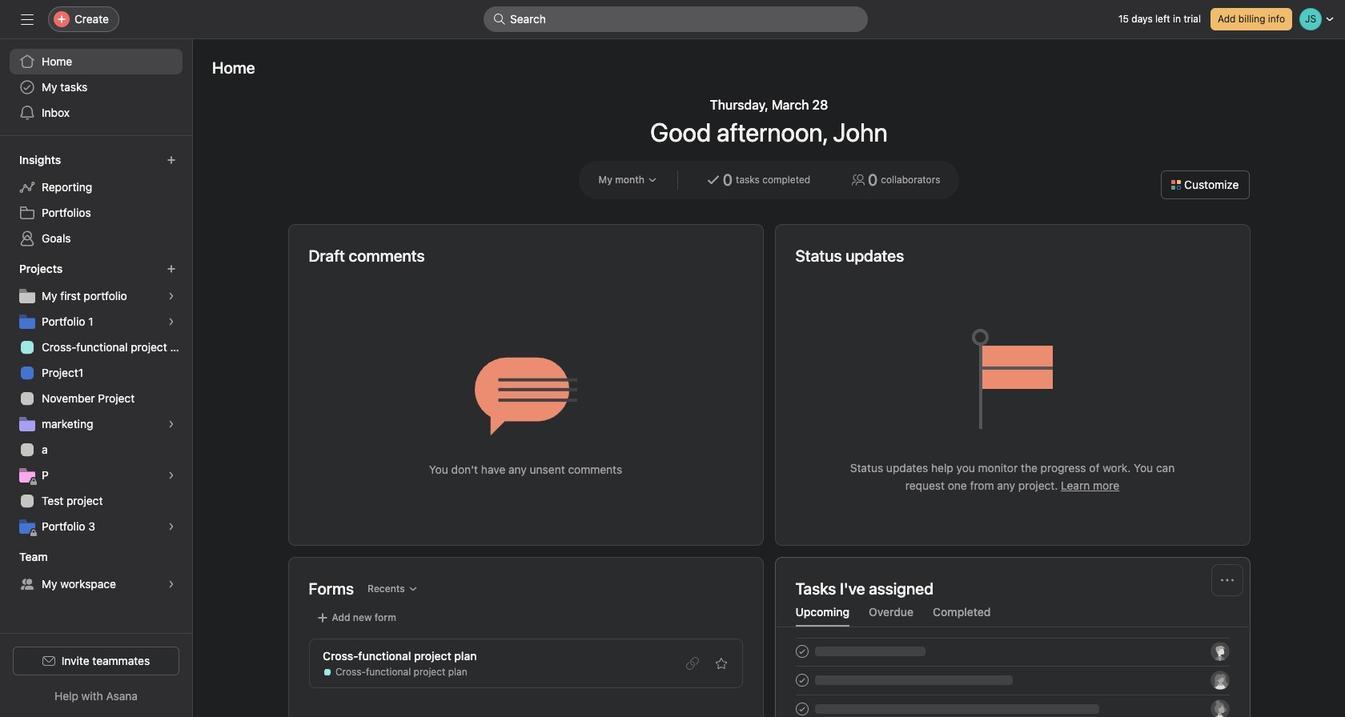 Task type: locate. For each thing, give the bounding box(es) containing it.
add to favorites image
[[715, 657, 727, 670]]

new project or portfolio image
[[167, 264, 176, 274]]

prominent image
[[493, 13, 506, 26]]

see details, portfolio 3 image
[[167, 522, 176, 532]]

copy form link image
[[686, 657, 699, 670]]

list box
[[484, 6, 868, 32]]

teams element
[[0, 543, 192, 600]]

projects element
[[0, 255, 192, 543]]

see details, my first portfolio image
[[167, 291, 176, 301]]

insights element
[[0, 146, 192, 255]]



Task type: vqa. For each thing, say whether or not it's contained in the screenshot.
NEW INSIGHTS icon
yes



Task type: describe. For each thing, give the bounding box(es) containing it.
new insights image
[[167, 155, 176, 165]]

see details, p image
[[167, 471, 176, 480]]

see details, marketing image
[[167, 420, 176, 429]]

see details, my workspace image
[[167, 580, 176, 589]]

see details, portfolio 1 image
[[167, 317, 176, 327]]

hide sidebar image
[[21, 13, 34, 26]]

actions image
[[1221, 574, 1233, 587]]

global element
[[0, 39, 192, 135]]



